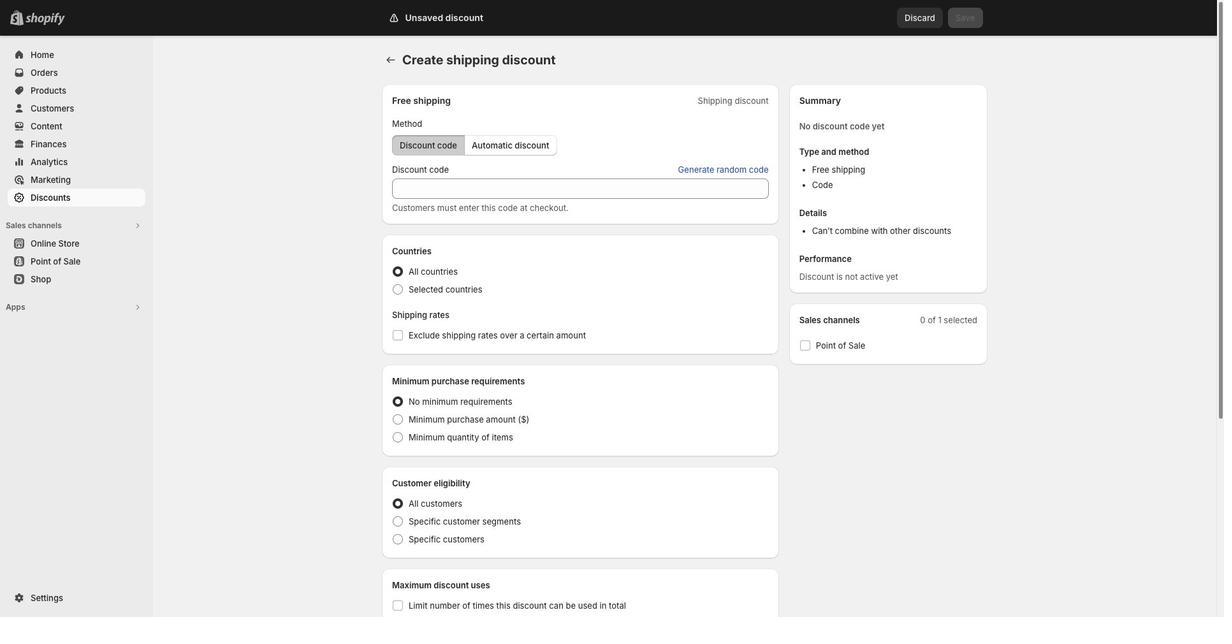 Task type: locate. For each thing, give the bounding box(es) containing it.
None text field
[[392, 179, 769, 199]]

shopify image
[[26, 13, 65, 26]]



Task type: vqa. For each thing, say whether or not it's contained in the screenshot.
Avatar with initials T T
no



